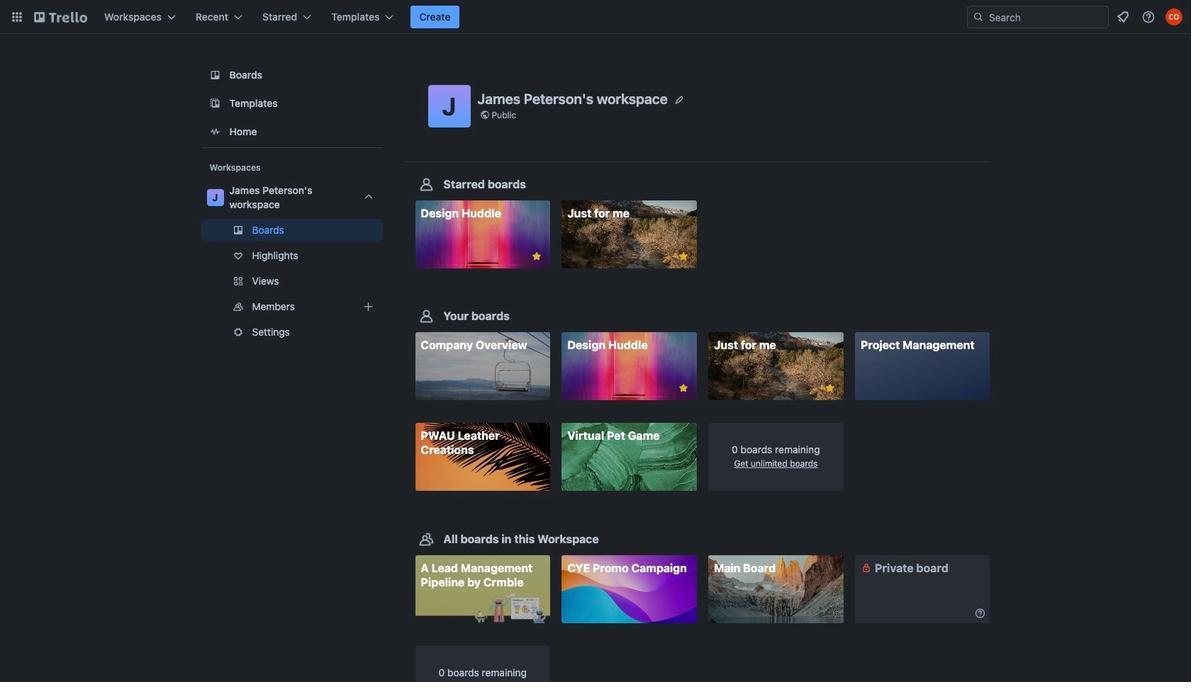 Task type: vqa. For each thing, say whether or not it's contained in the screenshot.
sm image
yes



Task type: locate. For each thing, give the bounding box(es) containing it.
board image
[[207, 67, 224, 84]]

0 vertical spatial sm image
[[859, 561, 874, 576]]

sm image
[[859, 561, 874, 576], [973, 607, 987, 621]]

home image
[[207, 123, 224, 140]]

add image
[[360, 299, 377, 316]]

template board image
[[207, 95, 224, 112]]

1 horizontal spatial sm image
[[973, 607, 987, 621]]

open information menu image
[[1142, 10, 1156, 24]]

click to unstar this board. it will be removed from your starred list. image
[[677, 250, 690, 263], [677, 382, 690, 395], [824, 382, 837, 395]]



Task type: describe. For each thing, give the bounding box(es) containing it.
primary element
[[0, 0, 1191, 34]]

Search field
[[984, 7, 1108, 27]]

christina overa (christinaovera) image
[[1166, 9, 1183, 26]]

1 vertical spatial sm image
[[973, 607, 987, 621]]

click to unstar this board. it will be removed from your starred list. image
[[530, 250, 543, 263]]

search image
[[973, 11, 984, 23]]

back to home image
[[34, 6, 87, 28]]

0 notifications image
[[1115, 9, 1132, 26]]

0 horizontal spatial sm image
[[859, 561, 874, 576]]



